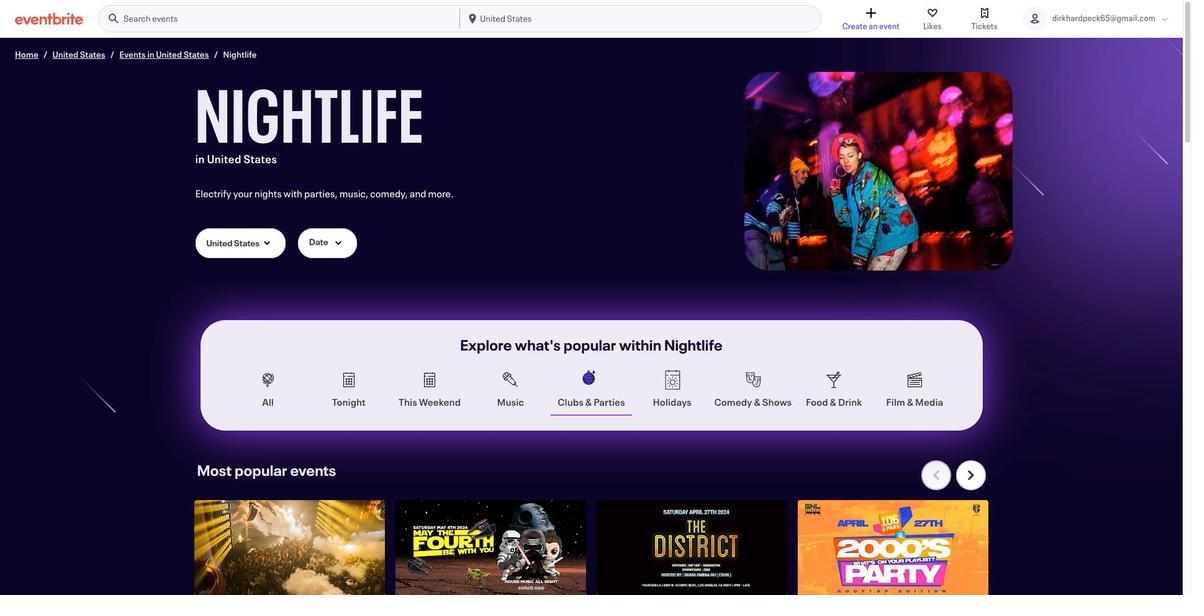 Task type: vqa. For each thing, say whether or not it's contained in the screenshot.
Main Navigation ELEMENT
yes



Task type: describe. For each thing, give the bounding box(es) containing it.
main navigation element
[[98, 5, 822, 32]]

star wars theme rave - may the 4th be with you primary image image
[[395, 501, 587, 596]]

nightlife in united states image
[[745, 72, 1013, 271]]

eventbrite image
[[15, 12, 83, 25]]



Task type: locate. For each thing, give the bounding box(es) containing it.
the district nightclub primary image image
[[597, 501, 788, 596]]

peaches and cream  - a rnb and hip hop throwback  party primary image image
[[194, 501, 385, 596]]

2000's throwback party @ polygon bk: free entry w/ rsvp primary image image
[[798, 501, 989, 596]]



